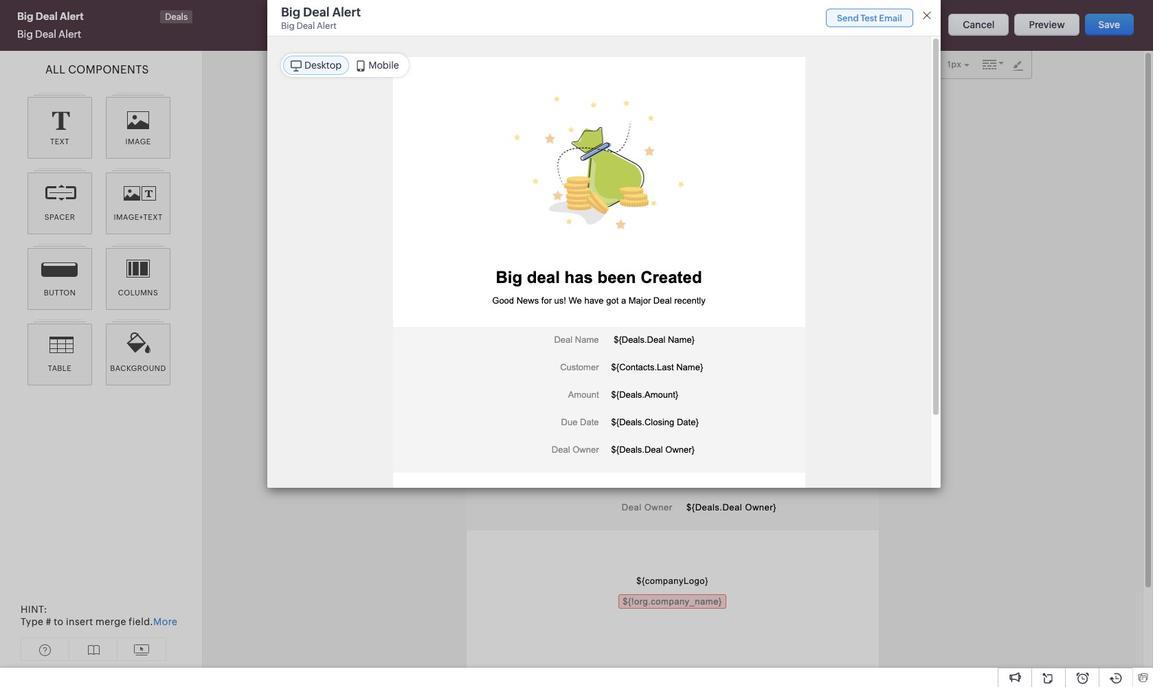 Task type: describe. For each thing, give the bounding box(es) containing it.
deal for big deal alert
[[35, 28, 56, 40]]

deal for big deal alert big deal alert
[[303, 5, 330, 19]]

attachments
[[881, 17, 938, 28]]

Enter a template name text field
[[14, 10, 162, 24]]

desktop
[[305, 60, 342, 71]]

alert for big deal alert big deal alert
[[332, 5, 361, 19]]

mobile
[[369, 60, 399, 71]]

deals
[[165, 12, 188, 22]]



Task type: vqa. For each thing, say whether or not it's contained in the screenshot.
Deal for Big Deal Alert Big Deal Alert
yes



Task type: locate. For each thing, give the bounding box(es) containing it.
big
[[281, 5, 301, 19], [281, 21, 295, 31], [17, 28, 33, 40]]

alert
[[332, 5, 361, 19], [317, 21, 337, 31], [58, 28, 81, 40]]

deal
[[303, 5, 330, 19], [297, 21, 315, 31], [35, 28, 56, 40]]

big deal alert
[[17, 28, 81, 40]]

big for big deal alert big deal alert
[[281, 5, 301, 19]]

alert for big deal alert
[[58, 28, 81, 40]]

big deal alert big deal alert
[[281, 5, 361, 31]]

big for big deal alert
[[17, 28, 33, 40]]

None button
[[826, 9, 914, 27], [949, 14, 1009, 36], [1015, 14, 1080, 36], [1085, 14, 1134, 36], [826, 9, 914, 27], [949, 14, 1009, 36], [1015, 14, 1080, 36], [1085, 14, 1134, 36]]



